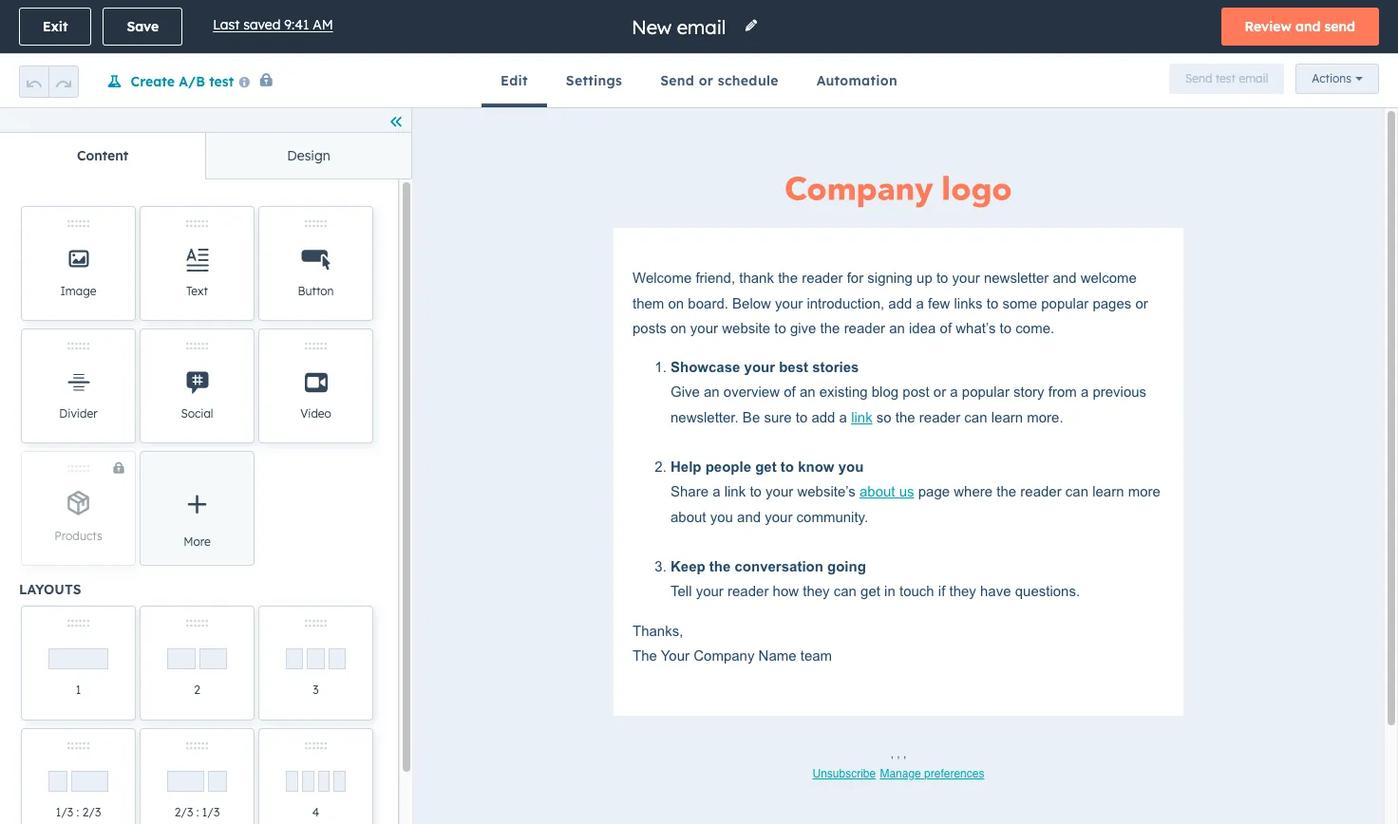 Task type: describe. For each thing, give the bounding box(es) containing it.
actions button
[[1296, 64, 1379, 94]]

actions
[[1312, 71, 1351, 85]]

send for send test email
[[1185, 71, 1212, 85]]

settings
[[566, 72, 622, 89]]

saved
[[243, 17, 281, 34]]

create
[[131, 73, 175, 91]]

last saved 9:41 am
[[213, 17, 333, 34]]

last
[[213, 17, 240, 34]]

schedule
[[718, 72, 778, 89]]

review and send
[[1245, 18, 1355, 35]]

and
[[1295, 18, 1321, 35]]

9:41
[[284, 17, 309, 34]]

exit
[[43, 18, 68, 35]]

email
[[1239, 71, 1268, 85]]

or
[[699, 72, 713, 89]]

create a/b test
[[131, 73, 234, 91]]

send or schedule
[[660, 72, 778, 89]]

design
[[287, 147, 330, 164]]

edit link
[[482, 54, 547, 107]]

test inside button
[[1215, 71, 1236, 85]]

send or schedule link
[[641, 54, 797, 107]]



Task type: vqa. For each thing, say whether or not it's contained in the screenshot.
Calling Icon
no



Task type: locate. For each thing, give the bounding box(es) containing it.
send left or
[[660, 72, 694, 89]]

send left email
[[1185, 71, 1212, 85]]

send for send or schedule
[[660, 72, 694, 89]]

1 horizontal spatial send
[[1185, 71, 1212, 85]]

settings link
[[547, 54, 641, 107]]

review and send button
[[1221, 8, 1379, 46]]

navigation containing content
[[0, 132, 411, 180]]

edit
[[501, 72, 528, 89]]

am
[[313, 17, 333, 34]]

1 horizontal spatial test
[[1215, 71, 1236, 85]]

automation
[[816, 72, 897, 89]]

navigation
[[0, 132, 411, 180]]

content
[[77, 147, 128, 164]]

test left email
[[1215, 71, 1236, 85]]

exit button
[[19, 8, 92, 46]]

send
[[1185, 71, 1212, 85], [660, 72, 694, 89]]

send inside button
[[1185, 71, 1212, 85]]

test right a/b
[[209, 73, 234, 91]]

0 horizontal spatial test
[[209, 73, 234, 91]]

None field
[[630, 14, 732, 39]]

send test email
[[1185, 71, 1268, 85]]

save button
[[103, 8, 183, 46]]

test
[[1215, 71, 1236, 85], [209, 73, 234, 91]]

review
[[1245, 18, 1291, 35]]

0 horizontal spatial send
[[660, 72, 694, 89]]

send test email button
[[1169, 64, 1284, 94]]

group
[[19, 54, 79, 107]]

design button
[[205, 133, 411, 179]]

content button
[[0, 133, 205, 179]]

a/b
[[179, 73, 205, 91]]

automation link
[[797, 54, 916, 107]]

create a/b test button
[[90, 70, 275, 94], [106, 73, 234, 91]]

send
[[1324, 18, 1355, 35]]

save
[[127, 18, 159, 35]]



